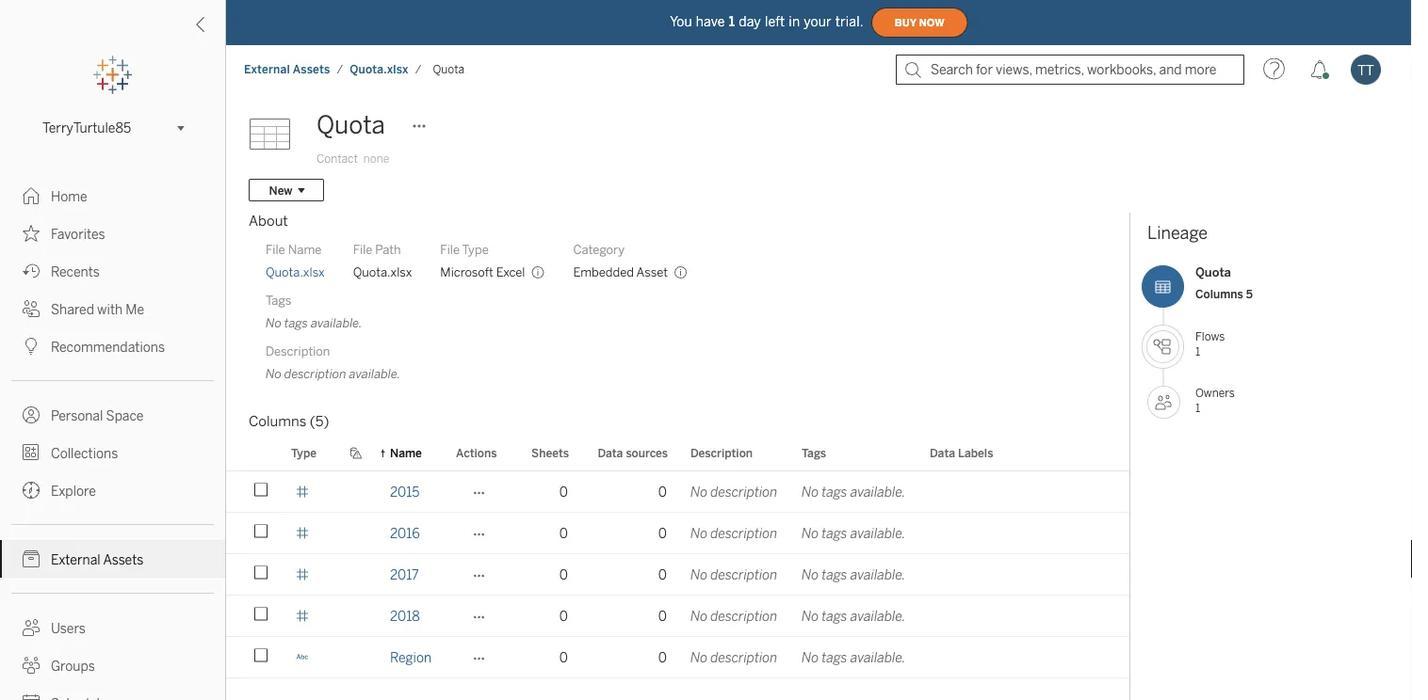 Task type: vqa. For each thing, say whether or not it's contained in the screenshot.
items within Organize content in a collection for quick access to meaningful data. Add items to this collection by selecting Add to Collections from the Actions (...) menu.
no



Task type: locate. For each thing, give the bounding box(es) containing it.
1 vertical spatial external assets link
[[0, 541, 225, 578]]

grid containing 2015
[[226, 436, 1214, 701]]

data
[[598, 447, 623, 460], [930, 447, 955, 460]]

1 horizontal spatial external
[[244, 63, 290, 76]]

description for description no description available.
[[266, 344, 330, 359]]

1 horizontal spatial tags
[[802, 447, 826, 460]]

2 vertical spatial quota
[[1196, 265, 1231, 280]]

1 vertical spatial type
[[291, 447, 317, 460]]

type inside grid
[[291, 447, 317, 460]]

lineage
[[1148, 223, 1208, 244]]

file path quota.xlsx
[[353, 242, 412, 280]]

1 horizontal spatial name
[[390, 447, 422, 460]]

external down explore at left bottom
[[51, 553, 100, 568]]

name down about
[[288, 242, 322, 257]]

no description for 2015
[[691, 485, 777, 500]]

1 vertical spatial quota.xlsx link
[[266, 264, 325, 281]]

0 vertical spatial name
[[288, 242, 322, 257]]

personal space
[[51, 408, 144, 424]]

no inside tags no tags available.
[[266, 316, 282, 331]]

0 horizontal spatial description
[[266, 344, 330, 359]]

columns left (5)
[[249, 414, 307, 431]]

1 horizontal spatial /
[[415, 63, 422, 76]]

description inside description no description available.
[[266, 344, 330, 359]]

3 no tags available. from the top
[[802, 568, 906, 583]]

1 down owners
[[1196, 401, 1201, 415]]

external assets link down explore link
[[0, 541, 225, 578]]

1 integer image from the top
[[296, 486, 309, 499]]

new button
[[249, 179, 324, 202]]

0 vertical spatial integer image
[[296, 527, 309, 540]]

1 no description from the top
[[691, 485, 777, 500]]

external assets / quota.xlsx /
[[244, 63, 422, 76]]

file inside the file name quota.xlsx
[[266, 242, 285, 257]]

you
[[670, 14, 692, 29]]

tags
[[284, 316, 308, 331], [822, 485, 847, 500], [822, 526, 847, 542], [822, 568, 847, 583], [822, 609, 847, 625], [822, 651, 847, 666]]

columns
[[1196, 287, 1243, 301], [249, 414, 307, 431]]

external
[[244, 63, 290, 76], [51, 553, 100, 568]]

2 row from the top
[[226, 513, 1214, 557]]

2 horizontal spatial quota
[[1196, 265, 1231, 280]]

description for description
[[691, 447, 753, 460]]

2018
[[390, 609, 420, 625]]

1 horizontal spatial assets
[[293, 63, 330, 76]]

4 row from the top
[[226, 596, 1214, 640]]

1 integer image from the top
[[296, 527, 309, 540]]

data left labels at the right
[[930, 447, 955, 460]]

personal space link
[[0, 397, 225, 434]]

description for 2017
[[711, 568, 777, 583]]

row group
[[226, 472, 1214, 681]]

0 vertical spatial quota
[[433, 63, 465, 76]]

tags for 2018
[[822, 609, 847, 625]]

no tags available.
[[802, 485, 906, 500], [802, 526, 906, 542], [802, 568, 906, 583], [802, 609, 906, 625], [802, 651, 906, 666]]

file up microsoft
[[440, 242, 460, 257]]

external assets link
[[243, 62, 331, 77], [0, 541, 225, 578]]

type
[[462, 242, 489, 257], [291, 447, 317, 460]]

/
[[337, 63, 343, 76], [415, 63, 422, 76]]

description
[[284, 367, 346, 382], [711, 485, 777, 500], [711, 526, 777, 542], [711, 568, 777, 583], [711, 609, 777, 625], [711, 651, 777, 666]]

name inside the file name quota.xlsx
[[288, 242, 322, 257]]

5 no description from the top
[[691, 651, 777, 666]]

data left "sources"
[[598, 447, 623, 460]]

0 horizontal spatial assets
[[103, 553, 144, 568]]

2015
[[390, 485, 420, 500]]

no tags available. for 2016
[[802, 526, 906, 542]]

no description for 2017
[[691, 568, 777, 583]]

4 no tags available. from the top
[[802, 609, 906, 625]]

sheets
[[531, 447, 569, 460]]

1 down "flows" at the top right
[[1196, 345, 1201, 358]]

0 horizontal spatial quota
[[317, 111, 385, 140]]

1 vertical spatial columns
[[249, 414, 307, 431]]

tags inside tags no tags available.
[[266, 293, 291, 308]]

0 vertical spatial assets
[[293, 63, 330, 76]]

2 no tags available. from the top
[[802, 526, 906, 542]]

flows image
[[1147, 331, 1180, 364]]

quota.xlsx down path
[[353, 265, 412, 280]]

labels
[[958, 447, 993, 460]]

file left path
[[353, 242, 372, 257]]

assets up 'users' link
[[103, 553, 144, 568]]

buy now
[[895, 17, 945, 29]]

in
[[789, 14, 800, 29]]

recents
[[51, 264, 100, 280]]

tags inside grid
[[802, 447, 826, 460]]

category
[[573, 242, 625, 257]]

tags for tags no tags available.
[[266, 293, 291, 308]]

external assets link up table image
[[243, 62, 331, 77]]

0 horizontal spatial type
[[291, 447, 317, 460]]

columns left 5
[[1196, 287, 1243, 301]]

0 vertical spatial type
[[462, 242, 489, 257]]

integer image for 2015
[[296, 486, 309, 499]]

grid
[[226, 436, 1214, 701]]

description
[[266, 344, 330, 359], [691, 447, 753, 460]]

actions
[[456, 447, 497, 460]]

home link
[[0, 177, 225, 215]]

assets
[[293, 63, 330, 76], [103, 553, 144, 568]]

file inside the file path quota.xlsx
[[353, 242, 372, 257]]

2 integer image from the top
[[296, 610, 309, 623]]

5 no tags available. from the top
[[802, 651, 906, 666]]

0 vertical spatial quota.xlsx link
[[349, 62, 410, 77]]

0
[[560, 485, 568, 500], [658, 485, 667, 500], [560, 526, 568, 542], [658, 526, 667, 542], [560, 568, 568, 583], [658, 568, 667, 583], [560, 609, 568, 625], [658, 609, 667, 625], [560, 651, 568, 666], [658, 651, 667, 666]]

quota.xlsx link left quota element
[[349, 62, 410, 77]]

0 horizontal spatial data
[[598, 447, 623, 460]]

1 vertical spatial name
[[390, 447, 422, 460]]

1 vertical spatial assets
[[103, 553, 144, 568]]

2 file from the left
[[353, 242, 372, 257]]

0 horizontal spatial file
[[266, 242, 285, 257]]

quota.xlsx link
[[349, 62, 410, 77], [266, 264, 325, 281]]

1 horizontal spatial columns
[[1196, 287, 1243, 301]]

0 horizontal spatial /
[[337, 63, 343, 76]]

0 horizontal spatial name
[[288, 242, 322, 257]]

recommendations
[[51, 340, 165, 355]]

0 vertical spatial integer image
[[296, 486, 309, 499]]

external for external assets
[[51, 553, 100, 568]]

external assets
[[51, 553, 144, 568]]

row group containing 2015
[[226, 472, 1214, 681]]

none
[[364, 152, 389, 166]]

1 horizontal spatial external assets link
[[243, 62, 331, 77]]

0 horizontal spatial external
[[51, 553, 100, 568]]

0 horizontal spatial external assets link
[[0, 541, 225, 578]]

description inside grid
[[691, 447, 753, 460]]

integer image down columns (5)
[[296, 486, 309, 499]]

integer image for 2017
[[296, 569, 309, 582]]

integer image
[[296, 486, 309, 499], [296, 569, 309, 582]]

1 data from the left
[[598, 447, 623, 460]]

description no description available.
[[266, 344, 401, 382]]

0 vertical spatial description
[[266, 344, 330, 359]]

1 vertical spatial 1
[[1196, 345, 1201, 358]]

external inside main navigation. press the up and down arrow keys to access links. element
[[51, 553, 100, 568]]

1 horizontal spatial data
[[930, 447, 955, 460]]

tags inside tags no tags available.
[[284, 316, 308, 331]]

1 file from the left
[[266, 242, 285, 257]]

assets for external assets
[[103, 553, 144, 568]]

type up microsoft excel
[[462, 242, 489, 257]]

type down columns (5)
[[291, 447, 317, 460]]

microsoft
[[440, 265, 493, 280]]

0 vertical spatial external
[[244, 63, 290, 76]]

0 vertical spatial tags
[[266, 293, 291, 308]]

0 horizontal spatial columns
[[249, 414, 307, 431]]

3 row from the top
[[226, 555, 1214, 598]]

4 no description from the top
[[691, 609, 777, 625]]

owners image
[[1148, 386, 1181, 419]]

1 horizontal spatial quota.xlsx link
[[349, 62, 410, 77]]

this table or file is embedded in the published asset on the server, and you can't create a new workbook from it. files embedded in workbooks aren't shared with other tableau site users. image
[[674, 266, 688, 280]]

available. inside tags no tags available.
[[311, 316, 362, 331]]

data for data labels
[[930, 447, 955, 460]]

1 vertical spatial integer image
[[296, 610, 309, 623]]

3 no description from the top
[[691, 568, 777, 583]]

file for file path
[[353, 242, 372, 257]]

1 horizontal spatial type
[[462, 242, 489, 257]]

no description for 2018
[[691, 609, 777, 625]]

2 horizontal spatial file
[[440, 242, 460, 257]]

2 no description from the top
[[691, 526, 777, 542]]

you have 1 day left in your trial.
[[670, 14, 864, 29]]

1 vertical spatial tags
[[802, 447, 826, 460]]

file down about
[[266, 242, 285, 257]]

name up 2015 link
[[390, 447, 422, 460]]

1 horizontal spatial file
[[353, 242, 372, 257]]

owners 1
[[1196, 387, 1235, 415]]

no
[[266, 316, 282, 331], [266, 367, 282, 382], [691, 485, 708, 500], [802, 485, 819, 500], [691, 526, 708, 542], [802, 526, 819, 542], [691, 568, 708, 583], [802, 568, 819, 583], [691, 609, 708, 625], [802, 609, 819, 625], [691, 651, 708, 666], [802, 651, 819, 666]]

/ up contact
[[337, 63, 343, 76]]

1 row from the top
[[226, 472, 1214, 515]]

your
[[804, 14, 832, 29]]

quota.xlsx for file path quota.xlsx
[[353, 265, 412, 280]]

0 horizontal spatial tags
[[266, 293, 291, 308]]

data for data sources
[[598, 447, 623, 460]]

assets inside main navigation. press the up and down arrow keys to access links. element
[[103, 553, 144, 568]]

tags no tags available.
[[266, 293, 362, 331]]

description down tags no tags available.
[[266, 344, 330, 359]]

favorites link
[[0, 215, 225, 253]]

no description for 2016
[[691, 526, 777, 542]]

2 integer image from the top
[[296, 569, 309, 582]]

1 vertical spatial integer image
[[296, 569, 309, 582]]

quota.xlsx up tags no tags available.
[[266, 265, 325, 280]]

1 inside "owners 1"
[[1196, 401, 1201, 415]]

flows 1
[[1196, 330, 1225, 358]]

5 row from the top
[[226, 638, 1214, 681]]

no description
[[691, 485, 777, 500], [691, 526, 777, 542], [691, 568, 777, 583], [691, 609, 777, 625], [691, 651, 777, 666]]

1 left day
[[729, 14, 735, 29]]

2017 link
[[390, 555, 419, 595]]

path
[[375, 242, 401, 257]]

favorites
[[51, 227, 105, 242]]

description for 2018
[[711, 609, 777, 625]]

assets up table image
[[293, 63, 330, 76]]

integer image for 2018
[[296, 610, 309, 623]]

description for region
[[711, 651, 777, 666]]

1
[[729, 14, 735, 29], [1196, 345, 1201, 358], [1196, 401, 1201, 415]]

groups
[[51, 659, 95, 675]]

/ left quota element
[[415, 63, 422, 76]]

tags
[[266, 293, 291, 308], [802, 447, 826, 460]]

integer image up string icon
[[296, 569, 309, 582]]

file
[[266, 242, 285, 257], [353, 242, 372, 257], [440, 242, 460, 257]]

integer image
[[296, 527, 309, 540], [296, 610, 309, 623]]

terryturtule85
[[42, 120, 131, 136]]

external up table image
[[244, 63, 290, 76]]

name
[[288, 242, 322, 257], [390, 447, 422, 460]]

home
[[51, 189, 87, 204]]

data sources
[[598, 447, 668, 460]]

1 vertical spatial external
[[51, 553, 100, 568]]

description right "sources"
[[691, 447, 753, 460]]

1 horizontal spatial quota
[[433, 63, 465, 76]]

1 vertical spatial description
[[691, 447, 753, 460]]

1 horizontal spatial description
[[691, 447, 753, 460]]

trial.
[[835, 14, 864, 29]]

0 horizontal spatial quota.xlsx link
[[266, 264, 325, 281]]

1 inside "flows 1"
[[1196, 345, 1201, 358]]

quota.xlsx left quota element
[[350, 63, 409, 76]]

row containing 2016
[[226, 513, 1214, 557]]

2 data from the left
[[930, 447, 955, 460]]

1 no tags available. from the top
[[802, 485, 906, 500]]

no inside description no description available.
[[266, 367, 282, 382]]

row
[[226, 472, 1214, 515], [226, 513, 1214, 557], [226, 555, 1214, 598], [226, 596, 1214, 640], [226, 638, 1214, 681]]

0 vertical spatial columns
[[1196, 287, 1243, 301]]

quota.xlsx link up tags no tags available.
[[266, 264, 325, 281]]

quota.xlsx
[[350, 63, 409, 76], [266, 265, 325, 280], [353, 265, 412, 280]]

tags for tags
[[802, 447, 826, 460]]

no tags available. for 2015
[[802, 485, 906, 500]]

description for 2015
[[711, 485, 777, 500]]

collections link
[[0, 434, 225, 472]]

2 vertical spatial 1
[[1196, 401, 1201, 415]]



Task type: describe. For each thing, give the bounding box(es) containing it.
0 vertical spatial external assets link
[[243, 62, 331, 77]]

embedded
[[573, 265, 634, 280]]

shared with me link
[[0, 290, 225, 328]]

no tags available. for region
[[802, 651, 906, 666]]

2017
[[390, 568, 419, 583]]

description for 2016
[[711, 526, 777, 542]]

left
[[765, 14, 785, 29]]

2016
[[390, 526, 420, 542]]

have
[[696, 14, 725, 29]]

3 file from the left
[[440, 242, 460, 257]]

available. inside description no description available.
[[349, 367, 401, 382]]

string image
[[296, 652, 309, 665]]

about
[[249, 213, 288, 230]]

this file type can contain multiple tables. image
[[531, 266, 545, 280]]

available. for 2016
[[850, 526, 906, 542]]

users
[[51, 621, 86, 637]]

with
[[97, 302, 123, 318]]

personal
[[51, 408, 103, 424]]

row containing 2018
[[226, 596, 1214, 640]]

2 / from the left
[[415, 63, 422, 76]]

1 / from the left
[[337, 63, 343, 76]]

no tags available. for 2018
[[802, 609, 906, 625]]

shared
[[51, 302, 94, 318]]

terryturtule85 button
[[35, 117, 190, 139]]

5
[[1246, 287, 1253, 301]]

0 vertical spatial 1
[[729, 14, 735, 29]]

excel
[[496, 265, 525, 280]]

available. for region
[[850, 651, 906, 666]]

1 for flows 1
[[1196, 345, 1201, 358]]

space
[[106, 408, 144, 424]]

columns (5)
[[249, 414, 329, 431]]

2016 link
[[390, 513, 420, 554]]

collections
[[51, 446, 118, 462]]

owners
[[1196, 387, 1235, 400]]

flows
[[1196, 330, 1225, 344]]

1 vertical spatial quota
[[317, 111, 385, 140]]

me
[[126, 302, 144, 318]]

row containing 2015
[[226, 472, 1214, 515]]

file for file name
[[266, 242, 285, 257]]

recents link
[[0, 253, 225, 290]]

assets for external assets / quota.xlsx /
[[293, 63, 330, 76]]

sources
[[626, 447, 668, 460]]

file type
[[440, 242, 489, 257]]

row containing region
[[226, 638, 1214, 681]]

tags for 2016
[[822, 526, 847, 542]]

new
[[269, 183, 293, 197]]

data labels
[[930, 447, 993, 460]]

region
[[390, 651, 432, 666]]

integer image for 2016
[[296, 527, 309, 540]]

2015 link
[[390, 472, 420, 513]]

quota inside quota columns 5
[[1196, 265, 1231, 280]]

embedded asset
[[573, 265, 668, 280]]

available. for 2017
[[850, 568, 906, 583]]

columns inside quota columns 5
[[1196, 287, 1243, 301]]

file name quota.xlsx
[[266, 242, 325, 280]]

recommendations link
[[0, 328, 225, 366]]

description inside description no description available.
[[284, 367, 346, 382]]

region link
[[390, 638, 432, 678]]

tags for region
[[822, 651, 847, 666]]

quota.xlsx for file name quota.xlsx
[[266, 265, 325, 280]]

buy now button
[[871, 8, 968, 38]]

row containing 2017
[[226, 555, 1214, 598]]

available. for 2018
[[850, 609, 906, 625]]

tags for 2017
[[822, 568, 847, 583]]

buy
[[895, 17, 917, 29]]

asset
[[637, 265, 668, 280]]

groups link
[[0, 647, 225, 685]]

users link
[[0, 610, 225, 647]]

tags for 2015
[[822, 485, 847, 500]]

quota columns 5
[[1196, 265, 1253, 301]]

day
[[739, 14, 761, 29]]

shared with me
[[51, 302, 144, 318]]

microsoft excel
[[440, 265, 525, 280]]

contact none
[[317, 152, 389, 166]]

navigation panel element
[[0, 57, 225, 701]]

1 for owners 1
[[1196, 401, 1201, 415]]

explore
[[51, 484, 96, 499]]

2018 link
[[390, 596, 420, 637]]

no tags available. for 2017
[[802, 568, 906, 583]]

contact
[[317, 152, 358, 166]]

quota element
[[427, 63, 470, 76]]

no description for region
[[691, 651, 777, 666]]

columns image
[[1142, 266, 1184, 308]]

now
[[919, 17, 945, 29]]

name inside grid
[[390, 447, 422, 460]]

(5)
[[310, 414, 329, 431]]

explore link
[[0, 472, 225, 510]]

table image
[[249, 106, 305, 163]]

available. for 2015
[[850, 485, 906, 500]]

external for external assets / quota.xlsx /
[[244, 63, 290, 76]]

Search for views, metrics, workbooks, and more text field
[[896, 55, 1245, 85]]

main navigation. press the up and down arrow keys to access links. element
[[0, 177, 225, 701]]



